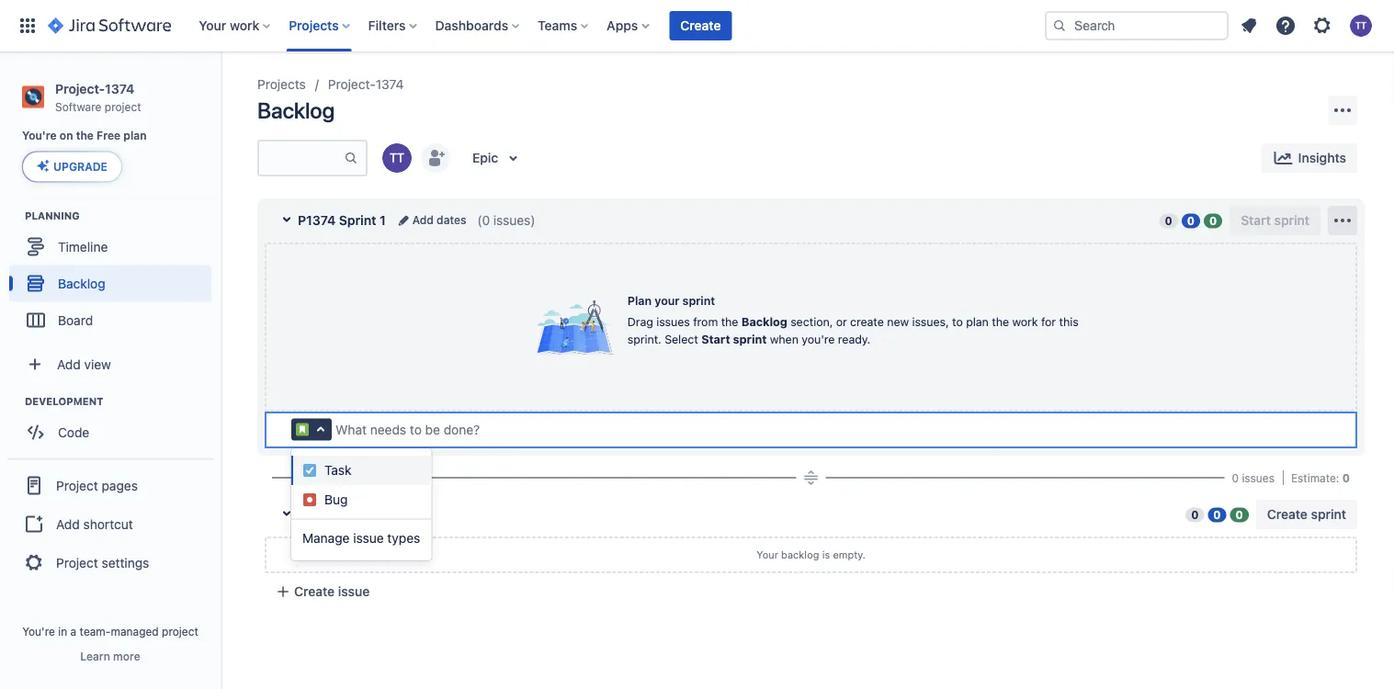 Task type: locate. For each thing, give the bounding box(es) containing it.
project
[[56, 478, 98, 493], [56, 555, 98, 570]]

section, or create new issues, to plan the work for this sprint. select
[[628, 315, 1079, 346]]

0 horizontal spatial in progress: 0 of 0 (story points) element
[[1182, 213, 1201, 228]]

planning
[[25, 209, 80, 221]]

projects button
[[283, 11, 357, 40]]

the right to
[[992, 315, 1009, 328]]

your work button
[[193, 11, 278, 40]]

project- inside project-1374 software project
[[55, 81, 105, 96]]

0 vertical spatial create
[[681, 18, 721, 33]]

0 vertical spatial plan
[[123, 129, 147, 142]]

work left for
[[1012, 315, 1038, 328]]

done: 0 of 0 (story points) element
[[1204, 213, 1223, 228], [1230, 507, 1249, 523]]

) up types
[[407, 507, 412, 522]]

0 vertical spatial project
[[105, 100, 141, 113]]

0 vertical spatial issue
[[353, 531, 384, 546]]

create down estimate:
[[1267, 507, 1308, 522]]

your backlog is empty.
[[757, 549, 866, 561]]

0 vertical spatial done: 0 of 0 (story points) element
[[1204, 213, 1223, 228]]

this
[[1059, 315, 1079, 328]]

settings
[[102, 555, 149, 570]]

1 horizontal spatial sprint
[[733, 332, 767, 346]]

add for add view
[[57, 357, 81, 372]]

create inside primary element
[[681, 18, 721, 33]]

add left shortcut
[[56, 517, 80, 532]]

you're
[[22, 129, 57, 142], [22, 625, 55, 638]]

issue
[[353, 531, 384, 546], [338, 584, 370, 599]]

development
[[25, 395, 103, 407]]

0 horizontal spatial 1374
[[105, 81, 135, 96]]

plan inside the section, or create new issues, to plan the work for this sprint. select
[[966, 315, 989, 328]]

0 horizontal spatial (
[[354, 507, 358, 522]]

project-
[[328, 77, 376, 92], [55, 81, 105, 96]]

issue down backlog ( 0 issues )
[[353, 531, 384, 546]]

you're for you're on the free plan
[[22, 129, 57, 142]]

2 horizontal spatial create
[[1267, 507, 1308, 522]]

1 horizontal spatial project
[[162, 625, 198, 638]]

work up projects "link"
[[230, 18, 259, 33]]

1 vertical spatial create
[[1267, 507, 1308, 522]]

p1374
[[298, 213, 336, 228]]

learn more
[[80, 650, 140, 663]]

projects inside dropdown button
[[289, 18, 339, 33]]

0 horizontal spatial the
[[76, 129, 94, 142]]

view
[[84, 357, 111, 372]]

0 vertical spatial (
[[477, 213, 482, 228]]

project settings
[[56, 555, 149, 570]]

section,
[[791, 315, 833, 328]]

0 vertical spatial you're
[[22, 129, 57, 142]]

your inside "dropdown button"
[[199, 18, 226, 33]]

0 vertical spatial work
[[230, 18, 259, 33]]

add left dates
[[413, 214, 434, 227]]

your up sidebar navigation icon
[[199, 18, 226, 33]]

0 vertical spatial your
[[199, 18, 226, 33]]

plan
[[123, 129, 147, 142], [966, 315, 989, 328]]

create button
[[669, 11, 732, 40]]

2 vertical spatial sprint
[[1311, 507, 1347, 522]]

project-1374
[[328, 77, 404, 92]]

1 vertical spatial )
[[407, 507, 412, 522]]

add inside button
[[56, 517, 80, 532]]

work inside the section, or create new issues, to plan the work for this sprint. select
[[1012, 315, 1038, 328]]

new
[[887, 315, 909, 328]]

learn
[[80, 650, 110, 663]]

0 vertical spatial )
[[531, 213, 535, 228]]

you're left on on the top left of the page
[[22, 129, 57, 142]]

1374 inside project-1374 software project
[[105, 81, 135, 96]]

1 horizontal spatial to do: 0 of 0 (story points) element
[[1186, 507, 1205, 523]]

create down manage
[[294, 584, 335, 599]]

( 0 issues )
[[477, 213, 535, 228]]

Search field
[[1045, 11, 1229, 40]]

to do: 0 of 0 (story points) element for p1374 sprint 1
[[1160, 213, 1178, 228]]

sprint for create sprint
[[1311, 507, 1347, 522]]

project for project pages
[[56, 478, 98, 493]]

1 vertical spatial project
[[56, 555, 98, 570]]

add for add dates
[[413, 214, 434, 227]]

backlog down timeline
[[58, 276, 105, 291]]

jira software image
[[48, 15, 171, 37], [48, 15, 171, 37]]

project right managed on the bottom left of the page
[[162, 625, 198, 638]]

issue inside "create issue" button
[[338, 584, 370, 599]]

project- down projects dropdown button
[[328, 77, 376, 92]]

task image
[[302, 463, 317, 478]]

1 vertical spatial to do: 0 of 0 (story points) element
[[1186, 507, 1205, 523]]

0 horizontal spatial your
[[199, 18, 226, 33]]

) down epic popup button
[[531, 213, 535, 228]]

0 horizontal spatial to do: 0 of 0 (story points) element
[[1160, 213, 1178, 228]]

0 horizontal spatial work
[[230, 18, 259, 33]]

create
[[850, 315, 884, 328]]

your
[[199, 18, 226, 33], [757, 549, 778, 561]]

add
[[413, 214, 434, 227], [57, 357, 81, 372], [56, 517, 80, 532]]

1 you're from the top
[[22, 129, 57, 142]]

1 horizontal spatial plan
[[966, 315, 989, 328]]

notifications image
[[1238, 15, 1260, 37]]

sprint
[[683, 294, 715, 307], [733, 332, 767, 346], [1311, 507, 1347, 522]]

group
[[7, 458, 213, 589]]

Search backlog text field
[[259, 142, 344, 175]]

1 horizontal spatial in progress: 0 of 0 (story points) element
[[1208, 507, 1227, 523]]

task
[[324, 463, 352, 478]]

(
[[477, 213, 482, 228], [354, 507, 358, 522]]

add inside "dropdown button"
[[57, 357, 81, 372]]

projects up projects "link"
[[289, 18, 339, 33]]

2 project from the top
[[56, 555, 98, 570]]

1 vertical spatial work
[[1012, 315, 1038, 328]]

your for your work
[[199, 18, 226, 33]]

add left view at the bottom left of page
[[57, 357, 81, 372]]

sprint inside button
[[1311, 507, 1347, 522]]

projects
[[289, 18, 339, 33], [257, 77, 306, 92]]

work
[[230, 18, 259, 33], [1012, 315, 1038, 328]]

0 vertical spatial in progress: 0 of 0 (story points) element
[[1182, 213, 1201, 228]]

appswitcher icon image
[[17, 15, 39, 37]]

sprint down the estimate: 0
[[1311, 507, 1347, 522]]

1 horizontal spatial work
[[1012, 315, 1038, 328]]

projects right sidebar navigation icon
[[257, 77, 306, 92]]

epic button
[[461, 143, 535, 173]]

1 horizontal spatial project-
[[328, 77, 376, 92]]

banner containing your work
[[0, 0, 1394, 51]]

you're left in
[[22, 625, 55, 638]]

0 vertical spatial project
[[56, 478, 98, 493]]

1 project from the top
[[56, 478, 98, 493]]

2 horizontal spatial the
[[992, 315, 1009, 328]]

code link
[[9, 414, 211, 451]]

the right on on the top left of the page
[[76, 129, 94, 142]]

code
[[58, 425, 89, 440]]

plan right free
[[123, 129, 147, 142]]

1374 down filters popup button
[[376, 77, 404, 92]]

you're
[[802, 332, 835, 346]]

backlog
[[257, 97, 335, 123], [58, 276, 105, 291], [742, 315, 788, 328], [298, 507, 347, 522]]

0 horizontal spatial done: 0 of 0 (story points) element
[[1204, 213, 1223, 228]]

manage issue types
[[302, 531, 420, 546]]

1374 up free
[[105, 81, 135, 96]]

0 vertical spatial projects
[[289, 18, 339, 33]]

1374
[[376, 77, 404, 92], [105, 81, 135, 96]]

1 horizontal spatial done: 0 of 0 (story points) element
[[1230, 507, 1249, 523]]

is
[[822, 549, 830, 561]]

to do: 0 of 0 (story points) element for backlog
[[1186, 507, 1205, 523]]

project down add shortcut
[[56, 555, 98, 570]]

project- for project-1374 software project
[[55, 81, 105, 96]]

1 horizontal spatial 1374
[[376, 77, 404, 92]]

0 vertical spatial to do: 0 of 0 (story points) element
[[1160, 213, 1178, 228]]

0
[[482, 213, 490, 228], [1165, 215, 1173, 228], [1187, 215, 1195, 228], [1210, 215, 1217, 228], [1232, 471, 1239, 484], [1343, 471, 1350, 484], [358, 507, 366, 522], [1191, 509, 1199, 522], [1214, 509, 1221, 522], [1236, 509, 1244, 522]]

project- up software
[[55, 81, 105, 96]]

0 horizontal spatial project-
[[55, 81, 105, 96]]

issues
[[494, 213, 531, 228], [657, 315, 690, 328], [1242, 471, 1275, 484], [370, 507, 407, 522]]

project up add shortcut
[[56, 478, 98, 493]]

1374 for project-1374 software project
[[105, 81, 135, 96]]

from
[[693, 315, 718, 328]]

0 horizontal spatial sprint
[[683, 294, 715, 307]]

in progress: 0 of 0 (story points) element for backlog
[[1208, 507, 1227, 523]]

1 vertical spatial sprint
[[733, 332, 767, 346]]

0 vertical spatial add
[[413, 214, 434, 227]]

apps button
[[601, 11, 657, 40]]

for
[[1041, 315, 1056, 328]]

banner
[[0, 0, 1394, 51]]

issues right dates
[[494, 213, 531, 228]]

create right apps dropdown button
[[681, 18, 721, 33]]

add shortcut
[[56, 517, 133, 532]]

ready.
[[838, 332, 871, 346]]

0 horizontal spatial create
[[294, 584, 335, 599]]

( up manage issue types
[[354, 507, 358, 522]]

2 vertical spatial create
[[294, 584, 335, 599]]

your left backlog
[[757, 549, 778, 561]]

add shortcut button
[[7, 506, 213, 543]]

sprint right "start"
[[733, 332, 767, 346]]

project- for project-1374
[[328, 77, 376, 92]]

1 vertical spatial add
[[57, 357, 81, 372]]

project up free
[[105, 100, 141, 113]]

group containing project pages
[[7, 458, 213, 589]]

1 horizontal spatial your
[[757, 549, 778, 561]]

more
[[113, 650, 140, 663]]

1 vertical spatial projects
[[257, 77, 306, 92]]

the up "start"
[[721, 315, 739, 328]]

start sprint when you're ready.
[[702, 332, 871, 346]]

sprint up from
[[683, 294, 715, 307]]

issues up select
[[657, 315, 690, 328]]

settings image
[[1312, 15, 1334, 37]]

backlog inside planning group
[[58, 276, 105, 291]]

when
[[770, 332, 799, 346]]

1 vertical spatial you're
[[22, 625, 55, 638]]

( right dates
[[477, 213, 482, 228]]

1 vertical spatial project
[[162, 625, 198, 638]]

backlog up manage
[[298, 507, 347, 522]]

1 vertical spatial in progress: 0 of 0 (story points) element
[[1208, 507, 1227, 523]]

1 vertical spatial plan
[[966, 315, 989, 328]]

2 horizontal spatial sprint
[[1311, 507, 1347, 522]]

project pages
[[56, 478, 138, 493]]

in progress: 0 of 0 (story points) element
[[1182, 213, 1201, 228], [1208, 507, 1227, 523]]

1 horizontal spatial create
[[681, 18, 721, 33]]

add inside button
[[413, 214, 434, 227]]

1 vertical spatial done: 0 of 0 (story points) element
[[1230, 507, 1249, 523]]

development image
[[3, 390, 25, 412]]

0 horizontal spatial project
[[105, 100, 141, 113]]

)
[[531, 213, 535, 228], [407, 507, 412, 522]]

plan right to
[[966, 315, 989, 328]]

managed
[[111, 625, 159, 638]]

2 vertical spatial add
[[56, 517, 80, 532]]

2 you're from the top
[[22, 625, 55, 638]]

to do: 0 of 0 (story points) element
[[1160, 213, 1178, 228], [1186, 507, 1205, 523]]

free
[[97, 129, 121, 142]]

the
[[76, 129, 94, 142], [721, 315, 739, 328], [992, 315, 1009, 328]]

1 vertical spatial your
[[757, 549, 778, 561]]

0 horizontal spatial )
[[407, 507, 412, 522]]

1 vertical spatial issue
[[338, 584, 370, 599]]

upgrade button
[[23, 152, 121, 181]]

types
[[387, 531, 420, 546]]

issue down manage issue types
[[338, 584, 370, 599]]

dashboards button
[[430, 11, 527, 40]]

on
[[60, 129, 73, 142]]

drag issues from the backlog
[[628, 315, 788, 328]]

done: 0 of 0 (story points) element for p1374 sprint 1
[[1204, 213, 1223, 228]]

What needs to be done? - Press the "Enter" key to submit or the "Escape" key to cancel. text field
[[336, 421, 1343, 439]]

work inside "dropdown button"
[[230, 18, 259, 33]]

create for create issue
[[294, 584, 335, 599]]



Task type: describe. For each thing, give the bounding box(es) containing it.
backlog
[[781, 549, 819, 561]]

in
[[58, 625, 67, 638]]

projects for projects "link"
[[257, 77, 306, 92]]

filters
[[368, 18, 406, 33]]

in progress: 0 of 0 (story points) element for p1374 sprint 1
[[1182, 213, 1201, 228]]

sprint.
[[628, 332, 662, 346]]

software
[[55, 100, 102, 113]]

p1374 sprint 1
[[298, 213, 386, 228]]

0 issues
[[1232, 471, 1275, 484]]

pages
[[102, 478, 138, 493]]

create sprint
[[1267, 507, 1347, 522]]

create issue
[[294, 584, 370, 599]]

you're in a team-managed project
[[22, 625, 198, 638]]

projects link
[[257, 74, 306, 96]]

timeline
[[58, 239, 108, 254]]

issue for manage
[[353, 531, 384, 546]]

p1374 sprint 1 actions image
[[1332, 210, 1354, 232]]

story image
[[295, 422, 310, 437]]

1 horizontal spatial (
[[477, 213, 482, 228]]

planning group
[[9, 208, 220, 344]]

project-1374 link
[[328, 74, 404, 96]]

create issue button
[[265, 575, 1358, 609]]

add view
[[57, 357, 111, 372]]

0 horizontal spatial plan
[[123, 129, 147, 142]]

board link
[[9, 302, 211, 339]]

your work
[[199, 18, 259, 33]]

you're for you're in a team-managed project
[[22, 625, 55, 638]]

primary element
[[11, 0, 1045, 51]]

insights
[[1299, 150, 1347, 165]]

project inside project-1374 software project
[[105, 100, 141, 113]]

your for your backlog is empty.
[[757, 549, 778, 561]]

backlog ( 0 issues )
[[298, 507, 412, 522]]

help image
[[1275, 15, 1297, 37]]

bug
[[324, 492, 348, 507]]

create for create sprint
[[1267, 507, 1308, 522]]

the inside the section, or create new issues, to plan the work for this sprint. select
[[992, 315, 1009, 328]]

backlog link
[[9, 265, 211, 302]]

start
[[702, 332, 730, 346]]

sidebar navigation image
[[200, 74, 241, 110]]

terry turtle image
[[382, 143, 412, 173]]

done: 0 of 0 (story points) element for backlog
[[1230, 507, 1249, 523]]

add for add shortcut
[[56, 517, 80, 532]]

teams button
[[532, 11, 596, 40]]

backlog down projects "link"
[[257, 97, 335, 123]]

upgrade
[[53, 160, 107, 173]]

add dates
[[413, 214, 466, 227]]

add view button
[[11, 346, 210, 383]]

a
[[70, 625, 77, 638]]

bug image
[[302, 493, 317, 507]]

dates
[[437, 214, 466, 227]]

add people image
[[425, 147, 447, 169]]

1 horizontal spatial the
[[721, 315, 739, 328]]

insights image
[[1273, 147, 1295, 169]]

issue for create
[[338, 584, 370, 599]]

your profile and settings image
[[1350, 15, 1372, 37]]

backlog menu image
[[1332, 99, 1354, 121]]

search image
[[1053, 18, 1067, 33]]

to
[[952, 315, 963, 328]]

manage
[[302, 531, 350, 546]]

development group
[[9, 394, 220, 456]]

project pages link
[[7, 465, 213, 506]]

board
[[58, 312, 93, 328]]

backlog up when
[[742, 315, 788, 328]]

sprint
[[339, 213, 376, 228]]

empty.
[[833, 549, 866, 561]]

issues left estimate:
[[1242, 471, 1275, 484]]

insights button
[[1262, 143, 1358, 173]]

sprint for start sprint when you're ready.
[[733, 332, 767, 346]]

1 horizontal spatial )
[[531, 213, 535, 228]]

filters button
[[363, 11, 424, 40]]

or
[[836, 315, 847, 328]]

1 vertical spatial (
[[354, 507, 358, 522]]

project settings link
[[7, 543, 213, 583]]

team-
[[80, 625, 111, 638]]

estimate: 0
[[1291, 471, 1350, 484]]

drag
[[628, 315, 653, 328]]

shortcut
[[83, 517, 133, 532]]

project-1374 software project
[[55, 81, 141, 113]]

issues up types
[[370, 507, 407, 522]]

plan
[[628, 294, 652, 307]]

select
[[665, 332, 698, 346]]

apps
[[607, 18, 638, 33]]

planning image
[[3, 204, 25, 226]]

dashboards
[[435, 18, 508, 33]]

timeline link
[[9, 228, 211, 265]]

projects for projects dropdown button
[[289, 18, 339, 33]]

teams
[[538, 18, 577, 33]]

epic
[[472, 150, 498, 165]]

add dates button
[[392, 211, 471, 230]]

your
[[655, 294, 680, 307]]

plan your sprint
[[628, 294, 715, 307]]

issues,
[[912, 315, 949, 328]]

create sprint button
[[1256, 500, 1358, 529]]

create for create
[[681, 18, 721, 33]]

0 vertical spatial sprint
[[683, 294, 715, 307]]

learn more button
[[80, 649, 140, 664]]

1
[[380, 213, 386, 228]]

project for project settings
[[56, 555, 98, 570]]

estimate:
[[1291, 471, 1340, 484]]

1374 for project-1374
[[376, 77, 404, 92]]



Task type: vqa. For each thing, say whether or not it's contained in the screenshot.
Your associated with Your work
yes



